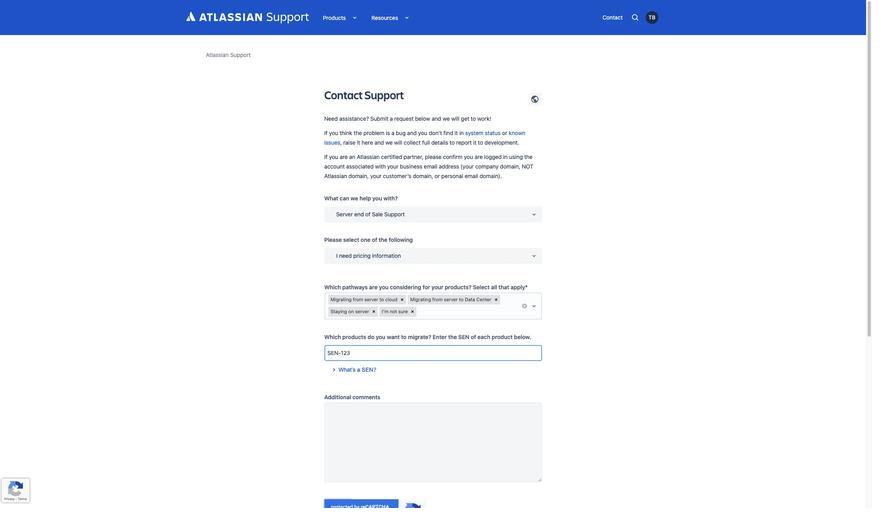 Task type: describe. For each thing, give the bounding box(es) containing it.
staying on server
[[331, 309, 369, 315]]

0 vertical spatial atlassian
[[206, 51, 229, 58]]

0 horizontal spatial email
[[424, 163, 437, 170]]

end
[[354, 211, 364, 218]]

known
[[509, 130, 525, 136]]

what's a sen?
[[339, 367, 376, 373]]

products
[[342, 334, 366, 341]]

can
[[340, 195, 349, 202]]

migrating from server to data center
[[410, 297, 491, 303]]

pathways
[[342, 284, 368, 291]]

(your
[[461, 163, 474, 170]]

raise
[[343, 139, 356, 146]]

clear image for staying on server
[[371, 309, 377, 315]]

bug
[[396, 130, 406, 136]]

from for data
[[433, 297, 443, 303]]

not
[[390, 309, 397, 315]]

are for which pathways are you considering for your products? select all that apply*
[[369, 284, 378, 291]]

1 vertical spatial a
[[392, 130, 395, 136]]

support for atlassian support
[[230, 51, 251, 58]]

2 horizontal spatial we
[[443, 115, 450, 122]]

an
[[349, 153, 355, 160]]

it for if you think the problem is a bug and you don't find it in system status or
[[455, 130, 458, 136]]

known issues link
[[324, 130, 525, 146]]

0 horizontal spatial your
[[370, 173, 382, 179]]

1 horizontal spatial your
[[387, 163, 399, 170]]

below.
[[514, 334, 531, 341]]

you right 'help'
[[373, 195, 382, 202]]

want
[[387, 334, 400, 341]]

server right on
[[355, 309, 369, 315]]

to right get
[[471, 115, 476, 122]]

need
[[324, 115, 338, 122]]

migrating for migrating from server to data center
[[410, 297, 431, 303]]

the left the sen
[[448, 334, 457, 341]]

from for cloud
[[353, 297, 363, 303]]

account
[[324, 163, 345, 170]]

please select one of the following
[[324, 236, 413, 243]]

with?
[[384, 195, 398, 202]]

which for which products do you want to migrate? enter the sen of each product below.
[[324, 334, 341, 341]]

all
[[491, 284, 497, 291]]

don't
[[429, 130, 442, 136]]

you right do
[[376, 334, 386, 341]]

if you are an atlassian certified partner, please confirm you are logged in using the account associated with your business email address (your company domain, not atlassian domain, your customer's domain, or personal email domain).
[[324, 153, 534, 179]]

which pathways are you considering for your products? select all that apply*
[[324, 284, 528, 291]]

i need pricing information
[[336, 252, 401, 259]]

you up the 'full'
[[418, 130, 427, 136]]

contact link
[[599, 12, 627, 24]]

migrating for migrating from server to cloud
[[331, 297, 352, 303]]

in inside if you are an atlassian certified partner, please confirm you are logged in using the account associated with your business email address (your company domain, not atlassian domain, your customer's domain, or personal email domain).
[[503, 153, 508, 160]]

search page image
[[631, 13, 640, 22]]

products
[[323, 14, 346, 21]]

one
[[361, 236, 371, 243]]

3 open image from the top
[[529, 301, 539, 311]]

1 horizontal spatial domain,
[[413, 173, 433, 179]]

what
[[324, 195, 338, 202]]

you up issues
[[329, 130, 338, 136]]

need assistance? submit a request below and we will get to work!
[[324, 115, 491, 122]]

the up information
[[379, 236, 387, 243]]

not
[[522, 163, 534, 170]]

the inside if you are an atlassian certified partner, please confirm you are logged in using the account associated with your business email address (your company domain, not atlassian domain, your customer's domain, or personal email domain).
[[524, 153, 533, 160]]

data
[[465, 297, 475, 303]]

or inside if you are an atlassian certified partner, please confirm you are logged in using the account associated with your business email address (your company domain, not atlassian domain, your customer's domain, or personal email domain).
[[435, 173, 440, 179]]

sen
[[458, 334, 469, 341]]

to right want
[[401, 334, 407, 341]]

, raise it here and we will collect full details to report it to development.
[[340, 139, 519, 146]]

1 horizontal spatial email
[[465, 173, 478, 179]]

assistance?
[[339, 115, 369, 122]]

sen?
[[362, 367, 376, 373]]

customer's
[[383, 173, 411, 179]]

i'm not sure
[[382, 309, 408, 315]]

request
[[394, 115, 414, 122]]

partner,
[[404, 153, 424, 160]]

you up account on the top left of the page
[[329, 153, 338, 160]]

2 vertical spatial support
[[384, 211, 405, 218]]

are for if you are an atlassian certified partner, please confirm you are logged in using the account associated with your business email address (your company domain, not atlassian domain, your customer's domain, or personal email domain).
[[340, 153, 348, 160]]

0 horizontal spatial domain,
[[349, 173, 369, 179]]

products?
[[445, 284, 472, 291]]

1 horizontal spatial or
[[502, 130, 507, 136]]

server
[[336, 211, 353, 218]]

if for if you are an atlassian certified partner, please confirm you are logged in using the account associated with your business email address (your company domain, not atlassian domain, your customer's domain, or personal email domain).
[[324, 153, 328, 160]]

please
[[324, 236, 342, 243]]

associated
[[346, 163, 374, 170]]

logged
[[484, 153, 502, 160]]

information
[[372, 252, 401, 259]]

server end of sale support
[[336, 211, 405, 218]]

what's a sen? button
[[324, 357, 381, 378]]

i'm
[[382, 309, 389, 315]]

problem
[[363, 130, 384, 136]]

do
[[368, 334, 374, 341]]

clear image for migrating from server to data center
[[493, 297, 499, 303]]

atlassian support link
[[206, 50, 251, 60]]

report
[[456, 139, 472, 146]]

think
[[340, 130, 352, 136]]

is
[[386, 130, 390, 136]]

domain).
[[480, 173, 502, 179]]

details
[[431, 139, 448, 146]]

2 horizontal spatial domain,
[[500, 163, 520, 170]]

1 vertical spatial and
[[407, 130, 417, 136]]

considering
[[390, 284, 421, 291]]

pricing
[[353, 252, 371, 259]]

certified
[[381, 153, 402, 160]]

atlassian support
[[206, 51, 251, 58]]



Task type: vqa. For each thing, say whether or not it's contained in the screenshot.
,
yes



Task type: locate. For each thing, give the bounding box(es) containing it.
migrating up staying
[[331, 297, 352, 303]]

support up submit
[[365, 87, 404, 102]]

support down with?
[[384, 211, 405, 218]]

0 vertical spatial a
[[390, 115, 393, 122]]

we down is
[[386, 139, 393, 146]]

2 vertical spatial of
[[471, 334, 476, 341]]

system
[[465, 130, 484, 136]]

submit
[[371, 115, 388, 122]]

cloud
[[385, 297, 398, 303]]

Additional comments text field
[[324, 403, 542, 483]]

2 horizontal spatial your
[[432, 284, 443, 291]]

you up (your
[[464, 153, 473, 160]]

address
[[439, 163, 459, 170]]

1 horizontal spatial of
[[372, 236, 377, 243]]

open image
[[529, 210, 539, 219], [529, 251, 539, 261], [529, 301, 539, 311]]

support down atlassian logo
[[230, 51, 251, 58]]

work!
[[477, 115, 491, 122]]

clear image
[[493, 297, 499, 303], [371, 309, 377, 315]]

Which products do you want to migrate? Enter the SEN of each product below.  text field
[[324, 345, 542, 361]]

0 vertical spatial of
[[365, 211, 371, 218]]

1 horizontal spatial clear image
[[410, 309, 416, 315]]

clear image
[[521, 303, 528, 309]]

1 if from the top
[[324, 130, 328, 136]]

1 horizontal spatial will
[[451, 115, 460, 122]]

contact
[[603, 14, 623, 21], [324, 87, 363, 102]]

additional
[[324, 394, 351, 401]]

1 vertical spatial clear image
[[410, 309, 416, 315]]

1 horizontal spatial and
[[407, 130, 417, 136]]

0 vertical spatial your
[[387, 163, 399, 170]]

development.
[[485, 139, 519, 146]]

0 horizontal spatial migrating
[[331, 297, 352, 303]]

it down system
[[473, 139, 477, 146]]

migrate?
[[408, 334, 431, 341]]

to left data
[[459, 297, 464, 303]]

staying
[[331, 309, 347, 315]]

to
[[471, 115, 476, 122], [450, 139, 455, 146], [478, 139, 483, 146], [380, 297, 384, 303], [459, 297, 464, 303], [401, 334, 407, 341]]

enter
[[433, 334, 447, 341]]

the
[[354, 130, 362, 136], [524, 153, 533, 160], [379, 236, 387, 243], [448, 334, 457, 341]]

1 vertical spatial contact
[[324, 87, 363, 102]]

0 horizontal spatial we
[[351, 195, 358, 202]]

support for contact support
[[365, 87, 404, 102]]

need
[[339, 252, 352, 259]]

server for data
[[444, 297, 458, 303]]

2 vertical spatial and
[[375, 139, 384, 146]]

and right 'below'
[[432, 115, 441, 122]]

1 horizontal spatial in
[[503, 153, 508, 160]]

which
[[324, 284, 341, 291], [324, 334, 341, 341]]

0 horizontal spatial atlassian
[[206, 51, 229, 58]]

clear image right sure
[[410, 309, 416, 315]]

help
[[360, 195, 371, 202]]

support
[[230, 51, 251, 58], [365, 87, 404, 102], [384, 211, 405, 218]]

collect
[[404, 139, 421, 146]]

clear image
[[399, 297, 406, 303], [410, 309, 416, 315]]

contact for contact support
[[324, 87, 363, 102]]

from down pathways
[[353, 297, 363, 303]]

what can we help you with?
[[324, 195, 398, 202]]

open image for with?
[[529, 210, 539, 219]]

from down "which pathways are you considering for your products? select all that apply*" at the bottom of the page
[[433, 297, 443, 303]]

domain, down business
[[413, 173, 433, 179]]

sale
[[372, 211, 383, 218]]

migrating from server to cloud
[[331, 297, 398, 303]]

on
[[348, 309, 354, 315]]

we
[[443, 115, 450, 122], [386, 139, 393, 146], [351, 195, 358, 202]]

we right can
[[351, 195, 358, 202]]

which left pathways
[[324, 284, 341, 291]]

find
[[444, 130, 453, 136]]

clear image right the "cloud"
[[399, 297, 406, 303]]

2 migrating from the left
[[410, 297, 431, 303]]

1 migrating from the left
[[331, 297, 352, 303]]

product
[[492, 334, 513, 341]]

1 vertical spatial support
[[365, 87, 404, 102]]

2 open image from the top
[[529, 251, 539, 261]]

with
[[375, 163, 386, 170]]

contact for contact
[[603, 14, 623, 21]]

clear image left i'm
[[371, 309, 377, 315]]

your down the with
[[370, 173, 382, 179]]

clear image right center
[[493, 297, 499, 303]]

1 vertical spatial of
[[372, 236, 377, 243]]

are up migrating from server to cloud
[[369, 284, 378, 291]]

resources dropdown image
[[398, 13, 408, 22]]

1 horizontal spatial migrating
[[410, 297, 431, 303]]

server
[[364, 297, 378, 303], [444, 297, 458, 303], [355, 309, 369, 315]]

0 horizontal spatial it
[[357, 139, 360, 146]]

migrating
[[331, 297, 352, 303], [410, 297, 431, 303]]

products button
[[317, 12, 362, 24]]

if inside if you are an atlassian certified partner, please confirm you are logged in using the account associated with your business email address (your company domain, not atlassian domain, your customer's domain, or personal email domain).
[[324, 153, 328, 160]]

contact left search page icon
[[603, 14, 623, 21]]

0 horizontal spatial contact
[[324, 87, 363, 102]]

the up not
[[524, 153, 533, 160]]

it left here
[[357, 139, 360, 146]]

your right for at the left bottom of the page
[[432, 284, 443, 291]]

resources
[[371, 14, 398, 21]]

2 vertical spatial we
[[351, 195, 358, 202]]

0 horizontal spatial will
[[394, 139, 402, 146]]

of right 'end'
[[365, 211, 371, 218]]

2 horizontal spatial it
[[473, 139, 477, 146]]

server for cloud
[[364, 297, 378, 303]]

2 horizontal spatial of
[[471, 334, 476, 341]]

which products do you want to migrate? enter the sen of each product below.
[[324, 334, 531, 341]]

server down products?
[[444, 297, 458, 303]]

0 vertical spatial open image
[[529, 210, 539, 219]]

domain, down associated
[[349, 173, 369, 179]]

issues
[[324, 139, 340, 146]]

to down "system status" link
[[478, 139, 483, 146]]

0 horizontal spatial clear image
[[371, 309, 377, 315]]

0 vertical spatial we
[[443, 115, 450, 122]]

we up find at the right
[[443, 115, 450, 122]]

company
[[475, 163, 499, 170]]

contact support
[[324, 87, 404, 102]]

full
[[422, 139, 430, 146]]

0 vertical spatial clear image
[[399, 297, 406, 303]]

products image
[[346, 13, 356, 22]]

or up development.
[[502, 130, 507, 136]]

0 vertical spatial or
[[502, 130, 507, 136]]

contact up assistance?
[[324, 87, 363, 102]]

account avatar image
[[646, 11, 658, 24]]

0 horizontal spatial or
[[435, 173, 440, 179]]

using
[[509, 153, 523, 160]]

,
[[340, 139, 342, 146]]

2 if from the top
[[324, 153, 328, 160]]

1 vertical spatial clear image
[[371, 309, 377, 315]]

2 vertical spatial open image
[[529, 301, 539, 311]]

email down please
[[424, 163, 437, 170]]

1 open image from the top
[[529, 210, 539, 219]]

0 vertical spatial which
[[324, 284, 341, 291]]

clear image for i'm not sure
[[410, 309, 416, 315]]

in up report
[[459, 130, 464, 136]]

your
[[387, 163, 399, 170], [370, 173, 382, 179], [432, 284, 443, 291]]

2 vertical spatial atlassian
[[324, 173, 347, 179]]

1 vertical spatial will
[[394, 139, 402, 146]]

0 horizontal spatial and
[[375, 139, 384, 146]]

1 from from the left
[[353, 297, 363, 303]]

1 horizontal spatial from
[[433, 297, 443, 303]]

2 from from the left
[[433, 297, 443, 303]]

are left an
[[340, 153, 348, 160]]

1 horizontal spatial clear image
[[493, 297, 499, 303]]

1 vertical spatial your
[[370, 173, 382, 179]]

a right is
[[392, 130, 395, 136]]

1 horizontal spatial it
[[455, 130, 458, 136]]

0 vertical spatial will
[[451, 115, 460, 122]]

and down problem
[[375, 139, 384, 146]]

if you think the problem is a bug and you don't find it in system status or
[[324, 130, 509, 136]]

for
[[423, 284, 430, 291]]

a left sen?
[[357, 367, 360, 373]]

it right find at the right
[[455, 130, 458, 136]]

personal
[[441, 173, 463, 179]]

the right think
[[354, 130, 362, 136]]

0 horizontal spatial from
[[353, 297, 363, 303]]

of
[[365, 211, 371, 218], [372, 236, 377, 243], [471, 334, 476, 341]]

1 which from the top
[[324, 284, 341, 291]]

1 horizontal spatial we
[[386, 139, 393, 146]]

domain, down using
[[500, 163, 520, 170]]

will down the 'bug'
[[394, 139, 402, 146]]

1 vertical spatial in
[[503, 153, 508, 160]]

if for if you think the problem is a bug and you don't find it in system status or
[[324, 130, 328, 136]]

domain,
[[500, 163, 520, 170], [349, 173, 369, 179], [413, 173, 433, 179]]

2 horizontal spatial and
[[432, 115, 441, 122]]

it for , raise it here and we will collect full details to report it to development.
[[473, 139, 477, 146]]

and up collect
[[407, 130, 417, 136]]

1 vertical spatial open image
[[529, 251, 539, 261]]

known issues
[[324, 130, 525, 146]]

center
[[477, 297, 491, 303]]

will left get
[[451, 115, 460, 122]]

0 vertical spatial support
[[230, 51, 251, 58]]

sure
[[398, 309, 408, 315]]

0 vertical spatial and
[[432, 115, 441, 122]]

1 horizontal spatial contact
[[603, 14, 623, 21]]

following
[[389, 236, 413, 243]]

if up account on the top left of the page
[[324, 153, 328, 160]]

business
[[400, 163, 423, 170]]

clear image for migrating from server to cloud
[[399, 297, 406, 303]]

0 vertical spatial in
[[459, 130, 464, 136]]

if
[[324, 130, 328, 136], [324, 153, 328, 160]]

confirm
[[443, 153, 463, 160]]

select
[[343, 236, 359, 243]]

below
[[415, 115, 430, 122]]

0 horizontal spatial in
[[459, 130, 464, 136]]

you
[[329, 130, 338, 136], [418, 130, 427, 136], [329, 153, 338, 160], [464, 153, 473, 160], [373, 195, 382, 202], [379, 284, 389, 291], [376, 334, 386, 341]]

1 vertical spatial email
[[465, 173, 478, 179]]

1 vertical spatial atlassian
[[357, 153, 380, 160]]

email down (your
[[465, 173, 478, 179]]

and
[[432, 115, 441, 122], [407, 130, 417, 136], [375, 139, 384, 146]]

2 vertical spatial your
[[432, 284, 443, 291]]

in left using
[[503, 153, 508, 160]]

what's
[[339, 367, 356, 373]]

1 vertical spatial which
[[324, 334, 341, 341]]

if up issues
[[324, 130, 328, 136]]

here
[[362, 139, 373, 146]]

a right submit
[[390, 115, 393, 122]]

are up company
[[475, 153, 483, 160]]

resources button
[[366, 12, 414, 24]]

will
[[451, 115, 460, 122], [394, 139, 402, 146]]

migrating down "which pathways are you considering for your products? select all that apply*" at the bottom of the page
[[410, 297, 431, 303]]

of right the sen
[[471, 334, 476, 341]]

atlassian logo image
[[186, 12, 309, 24]]

open image for following
[[529, 251, 539, 261]]

to left the "cloud"
[[380, 297, 384, 303]]

your down certified
[[387, 163, 399, 170]]

0 horizontal spatial are
[[340, 153, 348, 160]]

apply*
[[511, 284, 528, 291]]

0 vertical spatial clear image
[[493, 297, 499, 303]]

1 vertical spatial or
[[435, 173, 440, 179]]

1 vertical spatial if
[[324, 153, 328, 160]]

2 which from the top
[[324, 334, 341, 341]]

0 vertical spatial email
[[424, 163, 437, 170]]

to down find at the right
[[450, 139, 455, 146]]

from
[[353, 297, 363, 303], [433, 297, 443, 303]]

1 vertical spatial we
[[386, 139, 393, 146]]

server left the "cloud"
[[364, 297, 378, 303]]

2 vertical spatial a
[[357, 367, 360, 373]]

or left personal
[[435, 173, 440, 179]]

you up the "cloud"
[[379, 284, 389, 291]]

a inside button
[[357, 367, 360, 373]]

2 horizontal spatial atlassian
[[357, 153, 380, 160]]

each
[[478, 334, 490, 341]]

0 horizontal spatial of
[[365, 211, 371, 218]]

system status link
[[465, 130, 501, 136]]

that
[[499, 284, 509, 291]]

0 vertical spatial contact
[[603, 14, 623, 21]]

1 horizontal spatial are
[[369, 284, 378, 291]]

0 vertical spatial if
[[324, 130, 328, 136]]

additional comments
[[324, 394, 381, 401]]

select
[[473, 284, 490, 291]]

which for which pathways are you considering for your products? select all that apply*
[[324, 284, 341, 291]]

i
[[336, 252, 338, 259]]

0 horizontal spatial clear image
[[399, 297, 406, 303]]

which left products
[[324, 334, 341, 341]]

of right one
[[372, 236, 377, 243]]

2 horizontal spatial are
[[475, 153, 483, 160]]

please
[[425, 153, 442, 160]]

1 horizontal spatial atlassian
[[324, 173, 347, 179]]



